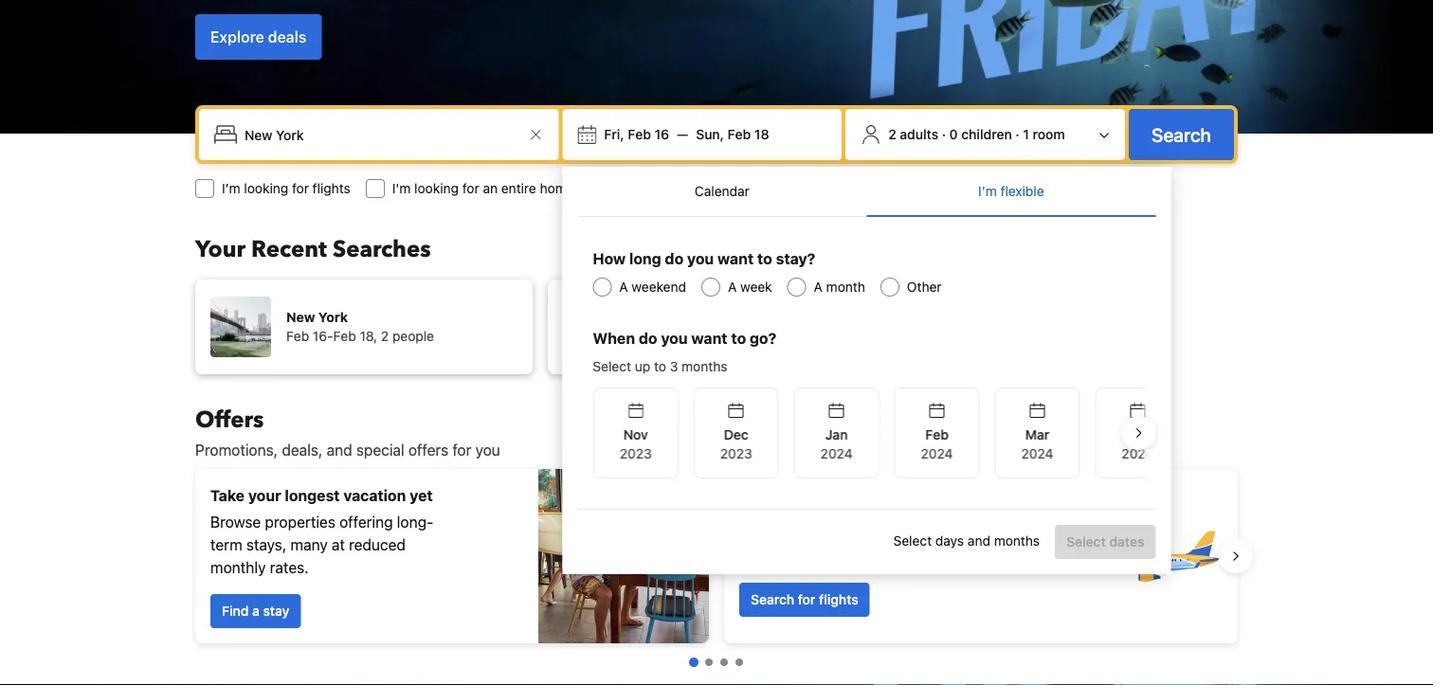 Task type: locate. For each thing, give the bounding box(es) containing it.
2 2023 from the left
[[720, 446, 752, 462]]

tab list containing calendar
[[578, 167, 1156, 218]]

select left dates
[[1066, 534, 1106, 550]]

looking left an
[[414, 181, 459, 196]]

1 looking from the left
[[244, 181, 288, 196]]

other
[[907, 279, 942, 295]]

long-
[[397, 513, 433, 531]]

explore deals
[[210, 28, 306, 46]]

your inside fly away to your dream vacation get inspired – compare and book flights with flexibility
[[825, 498, 858, 516]]

for left an
[[462, 181, 479, 196]]

0 horizontal spatial jan
[[639, 328, 661, 344]]

2024 for feb
[[920, 446, 953, 462]]

1 horizontal spatial i'm
[[699, 181, 717, 196]]

2 a from the left
[[728, 279, 737, 295]]

1 2023 from the left
[[619, 446, 651, 462]]

i'm looking for flights
[[222, 181, 350, 196]]

2 horizontal spatial 2
[[888, 127, 896, 142]]

book
[[933, 525, 967, 543]]

search inside 'region'
[[751, 592, 794, 608]]

search inside button
[[1152, 123, 1211, 145]]

2024
[[820, 446, 852, 462], [920, 446, 953, 462], [1021, 446, 1053, 462], [1121, 446, 1153, 462]]

longest
[[285, 487, 340, 505]]

· left the 1
[[1015, 127, 1020, 142]]

your right take
[[248, 487, 281, 505]]

with
[[1018, 525, 1046, 543]]

region containing nov 2023
[[578, 380, 1180, 486]]

0 horizontal spatial search
[[751, 592, 794, 608]]

select
[[593, 359, 631, 374], [893, 533, 932, 548], [1066, 534, 1106, 550]]

i'm left traveling
[[699, 181, 717, 196]]

1 horizontal spatial select
[[893, 533, 932, 548]]

traveling
[[721, 181, 774, 196]]

offering
[[339, 513, 393, 531]]

0 horizontal spatial flights
[[312, 181, 350, 196]]

0 horizontal spatial people
[[392, 328, 434, 344]]

calendar button
[[578, 167, 867, 216]]

i'm
[[222, 181, 240, 196]]

you right long
[[687, 250, 714, 268]]

2 horizontal spatial select
[[1066, 534, 1106, 550]]

for
[[292, 181, 309, 196], [462, 181, 479, 196], [777, 181, 794, 196], [452, 441, 471, 459], [798, 592, 815, 608]]

work
[[798, 181, 827, 196]]

Where are you going? field
[[237, 118, 524, 152]]

you right offers
[[475, 441, 500, 459]]

weekend
[[632, 279, 686, 295]]

2024 down apr
[[1121, 446, 1153, 462]]

1 a from the left
[[619, 279, 628, 295]]

inspired
[[768, 525, 823, 543]]

select down the when
[[593, 359, 631, 374]]

fly
[[739, 498, 761, 516]]

looking for i'm
[[414, 181, 459, 196]]

apr
[[1126, 427, 1148, 443]]

4 2024 from the left
[[1121, 446, 1153, 462]]

1 horizontal spatial do
[[665, 250, 684, 268]]

2 right the 6,
[[719, 328, 727, 344]]

looking right the "i'm" on the left
[[244, 181, 288, 196]]

2 inside "new york feb 16-feb 18, 2 people"
[[381, 328, 389, 344]]

2024 up –
[[820, 446, 852, 462]]

a left week
[[728, 279, 737, 295]]

i'm down where are you going? field
[[392, 181, 411, 196]]

2 2024 from the left
[[920, 446, 953, 462]]

a left month
[[814, 279, 823, 295]]

dream
[[861, 498, 908, 516]]

2023 down 'dec'
[[720, 446, 752, 462]]

0 vertical spatial want
[[717, 250, 754, 268]]

and right days
[[968, 533, 990, 548]]

vacation inside take your longest vacation yet browse properties offering long- term stays, many at reduced monthly rates.
[[343, 487, 406, 505]]

monthly
[[210, 559, 266, 577]]

and
[[327, 441, 352, 459], [903, 525, 929, 543], [968, 533, 990, 548]]

browse
[[210, 513, 261, 531]]

your
[[248, 487, 281, 505], [825, 498, 858, 516]]

2023 for nov
[[619, 446, 651, 462]]

i'm traveling for work
[[699, 181, 827, 196]]

offers
[[408, 441, 448, 459]]

1 vertical spatial months
[[994, 533, 1040, 548]]

2 horizontal spatial a
[[814, 279, 823, 295]]

18
[[754, 127, 769, 142]]

select left days
[[893, 533, 932, 548]]

1 horizontal spatial a
[[728, 279, 737, 295]]

2 looking from the left
[[414, 181, 459, 196]]

2 adults · 0 children · 1 room
[[888, 127, 1065, 142]]

2023 for dec
[[720, 446, 752, 462]]

search
[[1152, 123, 1211, 145], [751, 592, 794, 608]]

jan inside jan 2024
[[825, 427, 847, 443]]

select inside button
[[1066, 534, 1106, 550]]

for down the flexibility
[[798, 592, 815, 608]]

1 horizontal spatial months
[[994, 533, 1040, 548]]

find
[[222, 603, 249, 619]]

0 horizontal spatial looking
[[244, 181, 288, 196]]

2023 down the nov
[[619, 446, 651, 462]]

do
[[665, 250, 684, 268], [639, 329, 657, 347]]

flights left with
[[971, 525, 1014, 543]]

1 2024 from the left
[[820, 446, 852, 462]]

search button
[[1129, 109, 1234, 160]]

dates
[[1109, 534, 1144, 550]]

select dates
[[1066, 534, 1144, 550]]

at
[[332, 536, 345, 554]]

promotions,
[[195, 441, 278, 459]]

2 horizontal spatial and
[[968, 533, 990, 548]]

0 horizontal spatial your
[[248, 487, 281, 505]]

find a stay
[[222, 603, 289, 619]]

0 horizontal spatial a
[[619, 279, 628, 295]]

people right the 6,
[[730, 328, 772, 344]]

want right the 5- at left
[[691, 329, 727, 347]]

18,
[[360, 328, 377, 344]]

a
[[252, 603, 260, 619]]

nov
[[623, 427, 648, 443]]

2 vertical spatial you
[[475, 441, 500, 459]]

months
[[682, 359, 727, 374], [994, 533, 1040, 548]]

new
[[286, 309, 315, 325]]

compare
[[839, 525, 899, 543]]

to
[[757, 250, 772, 268], [731, 329, 746, 347], [654, 359, 666, 374], [806, 498, 821, 516]]

2
[[888, 127, 896, 142], [381, 328, 389, 344], [719, 328, 727, 344]]

take your longest vacation yet image
[[538, 469, 709, 644]]

go?
[[750, 329, 776, 347]]

months right book
[[994, 533, 1040, 548]]

vacation up book
[[912, 498, 975, 516]]

i'm left flexible
[[978, 183, 997, 199]]

for left work on the top right of page
[[777, 181, 794, 196]]

a for a month
[[814, 279, 823, 295]]

for for work
[[777, 181, 794, 196]]

a for a weekend
[[619, 279, 628, 295]]

dec 2023
[[720, 427, 752, 462]]

1 horizontal spatial search
[[1152, 123, 1211, 145]]

for inside offers promotions, deals, and special offers for you
[[452, 441, 471, 459]]

and inside offers promotions, deals, and special offers for you
[[327, 441, 352, 459]]

flights down –
[[819, 592, 858, 608]]

children
[[961, 127, 1012, 142]]

select for select dates
[[1066, 534, 1106, 550]]

1 horizontal spatial looking
[[414, 181, 459, 196]]

2024 up book
[[920, 446, 953, 462]]

want up a week
[[717, 250, 754, 268]]

2 horizontal spatial jan
[[825, 427, 847, 443]]

months down jan 5-jan 6, 2 people
[[682, 359, 727, 374]]

i'm inside button
[[978, 183, 997, 199]]

people right 18, on the left
[[392, 328, 434, 344]]

0 horizontal spatial vacation
[[343, 487, 406, 505]]

search for search for flights
[[751, 592, 794, 608]]

and left book
[[903, 525, 929, 543]]

fri, feb 16 button
[[597, 118, 677, 152]]

people
[[392, 328, 434, 344], [730, 328, 772, 344]]

1 horizontal spatial people
[[730, 328, 772, 344]]

1 horizontal spatial and
[[903, 525, 929, 543]]

0 vertical spatial search
[[1152, 123, 1211, 145]]

16-
[[313, 328, 333, 344]]

and right the "deals,"
[[327, 441, 352, 459]]

0 horizontal spatial i'm
[[392, 181, 411, 196]]

feb
[[628, 127, 651, 142], [728, 127, 751, 142], [286, 328, 309, 344], [333, 328, 356, 344], [925, 427, 948, 443]]

1 horizontal spatial ·
[[1015, 127, 1020, 142]]

fri,
[[604, 127, 624, 142]]

progress bar
[[689, 658, 743, 667]]

2 people from the left
[[730, 328, 772, 344]]

2 left adults in the top of the page
[[888, 127, 896, 142]]

how long do you want to stay?
[[593, 250, 815, 268]]

2 horizontal spatial flights
[[971, 525, 1014, 543]]

1 horizontal spatial 2
[[719, 328, 727, 344]]

your up –
[[825, 498, 858, 516]]

0 horizontal spatial 2023
[[619, 446, 651, 462]]

2024 down mar
[[1021, 446, 1053, 462]]

do right long
[[665, 250, 684, 268]]

0 vertical spatial do
[[665, 250, 684, 268]]

0 horizontal spatial select
[[593, 359, 631, 374]]

0 horizontal spatial ·
[[942, 127, 946, 142]]

mar
[[1025, 427, 1049, 443]]

apr 2024
[[1121, 427, 1153, 462]]

room
[[1033, 127, 1065, 142]]

a down how
[[619, 279, 628, 295]]

2023
[[619, 446, 651, 462], [720, 446, 752, 462]]

region
[[578, 380, 1180, 486], [180, 462, 1253, 651]]

1 vertical spatial do
[[639, 329, 657, 347]]

many
[[290, 536, 328, 554]]

2 horizontal spatial i'm
[[978, 183, 997, 199]]

select dates button
[[1055, 525, 1156, 559]]

a month
[[814, 279, 865, 295]]

flexible
[[1000, 183, 1044, 199]]

1 vertical spatial flights
[[971, 525, 1014, 543]]

jan
[[639, 328, 661, 344], [678, 328, 700, 344], [825, 427, 847, 443]]

want
[[717, 250, 754, 268], [691, 329, 727, 347]]

· left 0
[[942, 127, 946, 142]]

dec
[[723, 427, 748, 443]]

1 people from the left
[[392, 328, 434, 344]]

do left the 5- at left
[[639, 329, 657, 347]]

·
[[942, 127, 946, 142], [1015, 127, 1020, 142]]

2 right 18, on the left
[[381, 328, 389, 344]]

vacation up 'offering'
[[343, 487, 406, 505]]

1 horizontal spatial your
[[825, 498, 858, 516]]

you up 3
[[661, 329, 688, 347]]

for up recent
[[292, 181, 309, 196]]

1 horizontal spatial vacation
[[912, 498, 975, 516]]

term
[[210, 536, 242, 554]]

3 a from the left
[[814, 279, 823, 295]]

sun,
[[696, 127, 724, 142]]

0 horizontal spatial 2
[[381, 328, 389, 344]]

1 vertical spatial search
[[751, 592, 794, 608]]

you
[[687, 250, 714, 268], [661, 329, 688, 347], [475, 441, 500, 459]]

jan for jan 2024
[[825, 427, 847, 443]]

0 vertical spatial months
[[682, 359, 727, 374]]

for right offers
[[452, 441, 471, 459]]

get
[[739, 525, 764, 543]]

1 horizontal spatial flights
[[819, 592, 858, 608]]

flights up your recent searches
[[312, 181, 350, 196]]

0 horizontal spatial and
[[327, 441, 352, 459]]

3 2024 from the left
[[1021, 446, 1053, 462]]

–
[[827, 525, 835, 543]]

nov 2023
[[619, 427, 651, 462]]

to right away
[[806, 498, 821, 516]]

1 horizontal spatial 2023
[[720, 446, 752, 462]]

tab list
[[578, 167, 1156, 218]]

to left 'go?'
[[731, 329, 746, 347]]



Task type: describe. For each thing, give the bounding box(es) containing it.
feb inside feb 2024
[[925, 427, 948, 443]]

you inside offers promotions, deals, and special offers for you
[[475, 441, 500, 459]]

people inside "new york feb 16-feb 18, 2 people"
[[392, 328, 434, 344]]

take
[[210, 487, 245, 505]]

vacation inside fly away to your dream vacation get inspired – compare and book flights with flexibility
[[912, 498, 975, 516]]

stay?
[[776, 250, 815, 268]]

1 · from the left
[[942, 127, 946, 142]]

flexibility
[[739, 547, 800, 565]]

search for flights link
[[739, 583, 870, 617]]

for inside 'region'
[[798, 592, 815, 608]]

recent
[[251, 234, 327, 265]]

to inside fly away to your dream vacation get inspired – compare and book flights with flexibility
[[806, 498, 821, 516]]

0 vertical spatial you
[[687, 250, 714, 268]]

—
[[677, 127, 688, 142]]

select for select days and months
[[893, 533, 932, 548]]

offers promotions, deals, and special offers for you
[[195, 404, 500, 459]]

week
[[740, 279, 772, 295]]

jan for jan 5-jan 6, 2 people
[[639, 328, 661, 344]]

0 vertical spatial flights
[[312, 181, 350, 196]]

a for a week
[[728, 279, 737, 295]]

2 adults · 0 children · 1 room button
[[853, 117, 1118, 153]]

entire
[[501, 181, 536, 196]]

days
[[935, 533, 964, 548]]

i'm for i'm traveling for work
[[699, 181, 717, 196]]

i'm flexible button
[[867, 167, 1156, 216]]

your recent searches
[[195, 234, 431, 265]]

select up to 3 months
[[593, 359, 727, 374]]

deals
[[268, 28, 306, 46]]

stays,
[[246, 536, 286, 554]]

and inside fly away to your dream vacation get inspired – compare and book flights with flexibility
[[903, 525, 929, 543]]

find a stay link
[[210, 594, 301, 628]]

how
[[593, 250, 626, 268]]

searches
[[333, 234, 431, 265]]

2 inside button
[[888, 127, 896, 142]]

0
[[949, 127, 958, 142]]

sun, feb 18 button
[[688, 118, 777, 152]]

for for flights
[[292, 181, 309, 196]]

16
[[655, 127, 669, 142]]

i'm looking for an entire home or apartment
[[392, 181, 657, 196]]

fly away to your dream vacation get inspired – compare and book flights with flexibility
[[739, 498, 1046, 565]]

offers
[[195, 404, 264, 436]]

2 · from the left
[[1015, 127, 1020, 142]]

home
[[540, 181, 574, 196]]

1 vertical spatial want
[[691, 329, 727, 347]]

york
[[318, 309, 348, 325]]

1 vertical spatial you
[[661, 329, 688, 347]]

3
[[670, 359, 678, 374]]

mar 2024
[[1021, 427, 1053, 462]]

people inside jan 5-jan 6, 2 people link
[[730, 328, 772, 344]]

1
[[1023, 127, 1029, 142]]

long
[[629, 250, 661, 268]]

i'm for i'm looking for an entire home or apartment
[[392, 181, 411, 196]]

0 horizontal spatial do
[[639, 329, 657, 347]]

month
[[826, 279, 865, 295]]

apartment
[[594, 181, 657, 196]]

select for select up to 3 months
[[593, 359, 631, 374]]

search for search
[[1152, 123, 1211, 145]]

adults
[[900, 127, 938, 142]]

2024 for jan
[[820, 446, 852, 462]]

a weekend
[[619, 279, 686, 295]]

select days and months
[[893, 533, 1040, 548]]

for for an
[[462, 181, 479, 196]]

2024 for apr
[[1121, 446, 1153, 462]]

6,
[[704, 328, 715, 344]]

search for flights
[[751, 592, 858, 608]]

your
[[195, 234, 246, 265]]

or
[[578, 181, 590, 196]]

a week
[[728, 279, 772, 295]]

yet
[[410, 487, 433, 505]]

fri, feb 16 — sun, feb 18
[[604, 127, 769, 142]]

explore deals link
[[195, 14, 322, 60]]

2 vertical spatial flights
[[819, 592, 858, 608]]

jan 5-jan 6, 2 people
[[639, 328, 772, 344]]

to left 3
[[654, 359, 666, 374]]

properties
[[265, 513, 335, 531]]

2024 for mar
[[1021, 446, 1053, 462]]

jan 2024
[[820, 427, 852, 462]]

jan 5-jan 6, 2 people link
[[548, 280, 885, 374]]

explore
[[210, 28, 264, 46]]

i'm for i'm flexible
[[978, 183, 997, 199]]

take your longest vacation yet browse properties offering long- term stays, many at reduced monthly rates.
[[210, 487, 433, 577]]

1 horizontal spatial jan
[[678, 328, 700, 344]]

feb 2024
[[920, 427, 953, 462]]

an
[[483, 181, 498, 196]]

calendar
[[695, 183, 750, 199]]

stay
[[263, 603, 289, 619]]

when
[[593, 329, 635, 347]]

away
[[765, 498, 803, 516]]

0 horizontal spatial months
[[682, 359, 727, 374]]

region containing take your longest vacation yet
[[180, 462, 1253, 651]]

i'm flexible
[[978, 183, 1044, 199]]

deals,
[[282, 441, 323, 459]]

flights inside fly away to your dream vacation get inspired – compare and book flights with flexibility
[[971, 525, 1014, 543]]

to up week
[[757, 250, 772, 268]]

when do you want to go?
[[593, 329, 776, 347]]

fly away to your dream vacation image
[[1090, 490, 1223, 623]]

looking for i'm
[[244, 181, 288, 196]]

special
[[356, 441, 404, 459]]

your inside take your longest vacation yet browse properties offering long- term stays, many at reduced monthly rates.
[[248, 487, 281, 505]]



Task type: vqa. For each thing, say whether or not it's contained in the screenshot.


